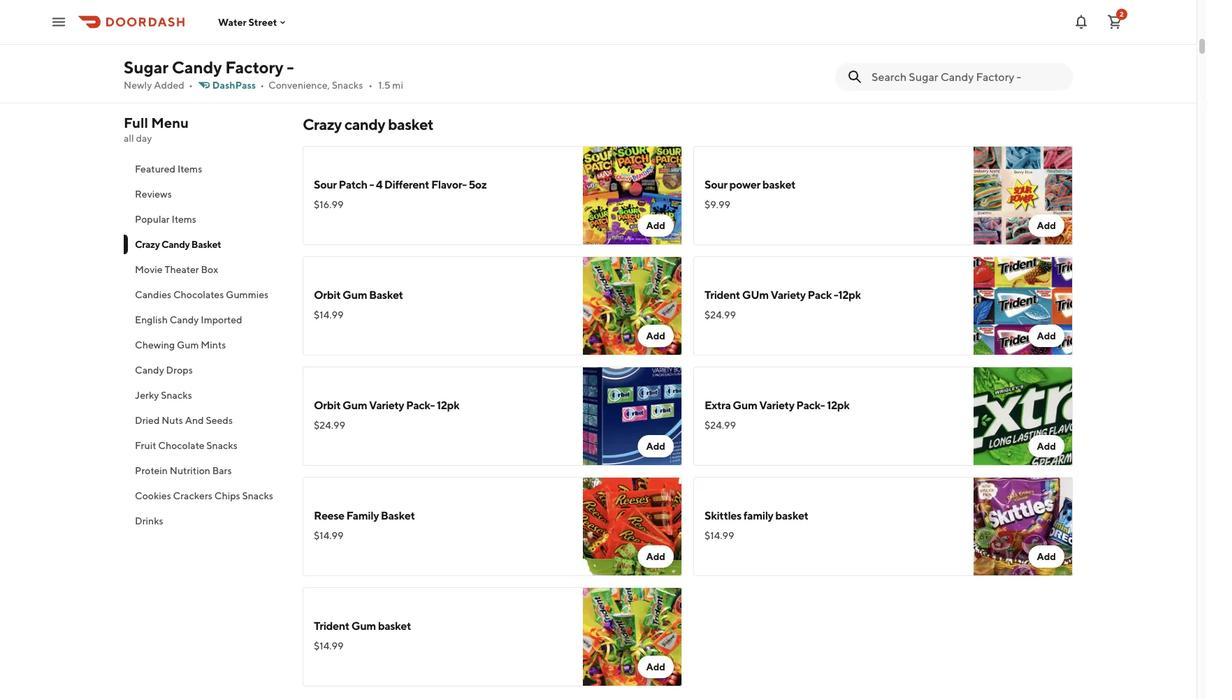 Task type: locate. For each thing, give the bounding box(es) containing it.
crazy candy basket
[[303, 115, 434, 134]]

items inside button
[[178, 163, 202, 175]]

add button for trident gum  variety pack -12pk
[[1029, 325, 1065, 348]]

basket for trident gum  basket
[[378, 620, 411, 633]]

gummy
[[883, 19, 923, 32]]

menu
[[151, 115, 189, 131]]

1 vertical spatial orbit
[[314, 399, 341, 412]]

$14.99 down trident gum  basket
[[314, 641, 344, 652]]

$14.99 down the 'reese'
[[314, 530, 344, 542]]

items inside button
[[172, 214, 196, 225]]

variety for extra
[[760, 399, 795, 412]]

theater down crazy candy basket
[[165, 264, 199, 275]]

1 vertical spatial basket
[[369, 288, 403, 302]]

$16.99
[[314, 199, 344, 210]]

$14.99
[[314, 309, 344, 321], [314, 530, 344, 542], [705, 530, 735, 542], [314, 641, 344, 652]]

0 vertical spatial basket
[[191, 239, 221, 250]]

candy up chewing gum mints
[[170, 314, 199, 326]]

1 horizontal spatial •
[[260, 79, 264, 91]]

2
[[1120, 10, 1124, 18]]

0 vertical spatial box
[[1125, 19, 1144, 32]]

0 vertical spatial -
[[287, 57, 294, 77]]

1 orbit from the top
[[314, 288, 341, 302]]

convenience,
[[269, 79, 330, 91]]

candy for crazy candy basket
[[162, 239, 190, 250]]

1 vertical spatial movie
[[135, 264, 163, 275]]

trident gum  variety pack -12pk image
[[974, 257, 1073, 356]]

candies
[[135, 289, 171, 301]]

snacks up "bars"
[[207, 440, 238, 452]]

$24.99 down orbit gum variety pack- 12pk
[[314, 420, 345, 431]]

movie right ounce
[[1018, 19, 1049, 32]]

chewing
[[135, 339, 175, 351]]

$14.99 down orbit gum basket
[[314, 309, 344, 321]]

1 vertical spatial trident
[[314, 620, 349, 633]]

$24.99 down extra
[[705, 420, 736, 431]]

0 vertical spatial crazy
[[303, 115, 342, 134]]

pack-
[[406, 399, 435, 412], [797, 399, 825, 412]]

orbit
[[314, 288, 341, 302], [314, 399, 341, 412]]

candy
[[345, 115, 385, 134]]

0 horizontal spatial -
[[287, 57, 294, 77]]

add button for trident gum  basket
[[638, 657, 674, 679]]

$24.99 for trident
[[705, 309, 736, 321]]

0 horizontal spatial theater
[[165, 264, 199, 275]]

trolli sour brite crawlers minis, sour gummy worms, 3.5 ounce movie theater candy box image
[[974, 0, 1073, 86]]

2 horizontal spatial -
[[834, 288, 839, 302]]

water
[[218, 16, 247, 28]]

1 horizontal spatial trident
[[705, 288, 740, 302]]

cookies crackers chips snacks button
[[124, 484, 286, 509]]

movie theater box
[[135, 264, 218, 275]]

1 horizontal spatial movie
[[1018, 19, 1049, 32]]

snacks
[[332, 79, 363, 91], [161, 390, 192, 401], [207, 440, 238, 452], [242, 491, 273, 502]]

water street
[[218, 16, 277, 28]]

1 • from the left
[[189, 79, 193, 91]]

trident gum  basket image
[[583, 588, 682, 687]]

• down 'factory'
[[260, 79, 264, 91]]

gum for orbit gum variety pack- 12pk
[[343, 399, 367, 412]]

crazy down the convenience, snacks • 1.5 mi in the top of the page
[[303, 115, 342, 134]]

0 vertical spatial items
[[178, 163, 202, 175]]

- right 'pack'
[[834, 288, 839, 302]]

1 pack- from the left
[[406, 399, 435, 412]]

12pk
[[839, 288, 861, 302], [437, 399, 460, 412], [827, 399, 850, 412]]

featured items
[[135, 163, 202, 175]]

box up candies chocolates gummies button
[[201, 264, 218, 275]]

family
[[744, 509, 774, 523]]

sour right minis,
[[858, 19, 881, 32]]

crazy down popular
[[135, 239, 160, 250]]

items up reviews button
[[178, 163, 202, 175]]

add for skittles family basket
[[1037, 551, 1057, 563]]

movie theater box button
[[124, 257, 286, 282]]

and
[[185, 415, 204, 427]]

chewing gum mints button
[[124, 333, 286, 358]]

0 horizontal spatial trident
[[314, 620, 349, 633]]

0 horizontal spatial •
[[189, 79, 193, 91]]

sugar candy factory -
[[124, 57, 294, 77]]

open menu image
[[50, 14, 67, 30]]

orbit gum basket
[[314, 288, 405, 302]]

$14.99 down skittles
[[705, 530, 735, 542]]

• for newly added •
[[189, 79, 193, 91]]

different
[[384, 178, 429, 191]]

trident
[[705, 288, 740, 302], [314, 620, 349, 633]]

basket
[[388, 115, 434, 134], [763, 178, 796, 191], [776, 509, 809, 523], [378, 620, 411, 633]]

$9.99
[[705, 199, 731, 210]]

box inside button
[[201, 264, 218, 275]]

box right the 2 items, open order cart icon
[[1125, 19, 1144, 32]]

skittles family basket
[[705, 509, 809, 523]]

2 horizontal spatial •
[[369, 79, 373, 91]]

- up convenience,
[[287, 57, 294, 77]]

$24.99 down trident gum  variety pack -12pk
[[705, 309, 736, 321]]

add
[[1037, 60, 1057, 72], [646, 220, 666, 231], [1037, 220, 1057, 231], [646, 330, 666, 342], [1037, 330, 1057, 342], [646, 441, 666, 452], [1037, 441, 1057, 452], [646, 551, 666, 563], [1037, 551, 1057, 563], [646, 662, 666, 673]]

3 • from the left
[[369, 79, 373, 91]]

gum inside button
[[177, 339, 199, 351]]

reese
[[314, 509, 345, 523]]

newly
[[124, 79, 152, 91]]

trident gum  variety pack -12pk
[[705, 288, 861, 302]]

0 horizontal spatial pack-
[[406, 399, 435, 412]]

sour up "$9.99"
[[705, 178, 728, 191]]

variety
[[771, 288, 806, 302], [369, 399, 404, 412], [760, 399, 795, 412]]

candies chocolates gummies
[[135, 289, 269, 301]]

• left 1.5
[[369, 79, 373, 91]]

1 horizontal spatial -
[[369, 178, 374, 191]]

jerky
[[135, 390, 159, 401]]

1 horizontal spatial pack-
[[797, 399, 825, 412]]

theater inside button
[[165, 264, 199, 275]]

add button
[[1029, 55, 1065, 78], [638, 215, 674, 237], [1029, 215, 1065, 237], [638, 325, 674, 348], [1029, 325, 1065, 348], [638, 436, 674, 458], [1029, 436, 1065, 458], [638, 546, 674, 568], [1029, 546, 1065, 568], [638, 657, 674, 679]]

variety for orbit
[[369, 399, 404, 412]]

candy for sugar candy factory -
[[172, 57, 222, 77]]

1 vertical spatial crazy
[[135, 239, 160, 250]]

add for sour patch - 4 different flavor- 5oz
[[646, 220, 666, 231]]

chewing gum mints
[[135, 339, 226, 351]]

1 vertical spatial box
[[201, 264, 218, 275]]

add button for sour power basket
[[1029, 215, 1065, 237]]

variety for trident
[[771, 288, 806, 302]]

popular items
[[135, 214, 196, 225]]

theater
[[1051, 19, 1089, 32], [165, 264, 199, 275]]

sour patch - 4 different flavor- 5oz
[[314, 178, 487, 191]]

basket for sour power basket
[[763, 178, 796, 191]]

reviews
[[135, 188, 172, 200]]

- left 4
[[369, 178, 374, 191]]

1 vertical spatial theater
[[165, 264, 199, 275]]

factory
[[225, 57, 284, 77]]

patch
[[339, 178, 368, 191]]

candy up movie theater box
[[162, 239, 190, 250]]

12pk for orbit gum variety pack- 12pk
[[437, 399, 460, 412]]

0 vertical spatial orbit
[[314, 288, 341, 302]]

pack
[[808, 288, 832, 302]]

•
[[189, 79, 193, 91], [260, 79, 264, 91], [369, 79, 373, 91]]

add for reese family basket
[[646, 551, 666, 563]]

theater left 2 button
[[1051, 19, 1089, 32]]

movie
[[1018, 19, 1049, 32], [135, 264, 163, 275]]

items
[[178, 163, 202, 175], [172, 214, 196, 225]]

orbit for orbit gum variety pack- 12pk
[[314, 399, 341, 412]]

1 vertical spatial items
[[172, 214, 196, 225]]

add for orbit gum variety pack- 12pk
[[646, 441, 666, 452]]

2 button
[[1101, 8, 1129, 36]]

candies chocolates gummies button
[[124, 282, 286, 308]]

pack- for extra gum variety pack- 12pk
[[797, 399, 825, 412]]

add for sour power basket
[[1037, 220, 1057, 231]]

• right added
[[189, 79, 193, 91]]

reviews button
[[124, 182, 286, 207]]

protein nutrition bars
[[135, 465, 232, 477]]

2 orbit from the top
[[314, 399, 341, 412]]

jerky snacks
[[135, 390, 192, 401]]

1 horizontal spatial theater
[[1051, 19, 1089, 32]]

0 horizontal spatial box
[[201, 264, 218, 275]]

add button for extra gum variety pack- 12pk
[[1029, 436, 1065, 458]]

items up crazy candy basket
[[172, 214, 196, 225]]

gum for chewing gum mints
[[177, 339, 199, 351]]

1 horizontal spatial box
[[1125, 19, 1144, 32]]

1 vertical spatial -
[[369, 178, 374, 191]]

2 vertical spatial basket
[[381, 509, 415, 523]]

2 • from the left
[[260, 79, 264, 91]]

0 horizontal spatial movie
[[135, 264, 163, 275]]

chips
[[214, 491, 240, 502]]

0 vertical spatial trident
[[705, 288, 740, 302]]

1 horizontal spatial crazy
[[303, 115, 342, 134]]

2 pack- from the left
[[797, 399, 825, 412]]

candy
[[1091, 19, 1123, 32], [172, 57, 222, 77], [162, 239, 190, 250], [170, 314, 199, 326], [135, 365, 164, 376]]

movie up candies
[[135, 264, 163, 275]]

snacks left 1.5
[[332, 79, 363, 91]]

candy up added
[[172, 57, 222, 77]]

crazy
[[303, 115, 342, 134], [135, 239, 160, 250]]

1.5
[[378, 79, 391, 91]]

0 horizontal spatial crazy
[[135, 239, 160, 250]]

basket for crazy candy basket
[[191, 239, 221, 250]]



Task type: describe. For each thing, give the bounding box(es) containing it.
bars
[[212, 465, 232, 477]]

sugar
[[124, 57, 169, 77]]

drinks button
[[124, 509, 286, 534]]

all
[[124, 133, 134, 144]]

$24.99 for orbit
[[314, 420, 345, 431]]

power
[[730, 178, 761, 191]]

sour power basket image
[[974, 146, 1073, 245]]

minis,
[[827, 19, 856, 32]]

0 vertical spatial movie
[[1018, 19, 1049, 32]]

dashpass •
[[212, 79, 264, 91]]

fruit chocolate snacks button
[[124, 434, 286, 459]]

crazy for crazy candy basket
[[135, 239, 160, 250]]

trident for trident gum  variety pack -12pk
[[705, 288, 740, 302]]

0 vertical spatial theater
[[1051, 19, 1089, 32]]

basket for orbit gum basket
[[369, 288, 403, 302]]

jerky snacks button
[[124, 383, 286, 408]]

orbit for orbit gum basket
[[314, 288, 341, 302]]

trident gum  basket
[[314, 620, 411, 633]]

english candy imported
[[135, 314, 242, 326]]

candy down 2
[[1091, 19, 1123, 32]]

5oz
[[469, 178, 487, 191]]

snacks down drops
[[161, 390, 192, 401]]

$14.99 for reese
[[314, 530, 344, 542]]

worms,
[[925, 19, 963, 32]]

notification bell image
[[1073, 14, 1090, 30]]

ounce
[[982, 19, 1016, 32]]

$24.99 for extra
[[705, 420, 736, 431]]

sour patch - 4 different flavor- 5oz image
[[583, 146, 682, 245]]

added
[[154, 79, 185, 91]]

english
[[135, 314, 168, 326]]

flavor-
[[431, 178, 467, 191]]

full
[[124, 115, 148, 131]]

2 vertical spatial -
[[834, 288, 839, 302]]

nuts
[[162, 415, 183, 427]]

nutrition
[[170, 465, 210, 477]]

$4.99
[[314, 40, 340, 51]]

trident for trident gum  basket
[[314, 620, 349, 633]]

extra gum variety pack- 12pk
[[705, 399, 850, 412]]

snacks right chips
[[242, 491, 273, 502]]

candy drops
[[135, 365, 193, 376]]

add for extra gum variety pack- 12pk
[[1037, 441, 1057, 452]]

drops
[[166, 365, 193, 376]]

gummies
[[226, 289, 269, 301]]

orbit gum variety pack- 12pk image
[[583, 367, 682, 466]]

add button for reese family basket
[[638, 546, 674, 568]]

dashpass
[[212, 79, 256, 91]]

dried nuts and seeds button
[[124, 408, 286, 434]]

mints
[[201, 339, 226, 351]]

chocolate
[[158, 440, 205, 452]]

orbit gum basket image
[[583, 257, 682, 356]]

orbit gum variety pack- 12pk
[[314, 399, 460, 412]]

popular
[[135, 214, 170, 225]]

street
[[249, 16, 277, 28]]

candy for english candy imported
[[170, 314, 199, 326]]

items for popular items
[[172, 214, 196, 225]]

sour left brite
[[731, 19, 754, 32]]

$14.99 for trident
[[314, 641, 344, 652]]

add button for orbit gum variety pack- 12pk
[[638, 436, 674, 458]]

extra gum variety pack- 12pk image
[[974, 367, 1073, 466]]

items for featured items
[[178, 163, 202, 175]]

sour up '$16.99'
[[314, 178, 337, 191]]

newly added •
[[124, 79, 193, 91]]

candy drops button
[[124, 358, 286, 383]]

crazy candy basket
[[135, 239, 221, 250]]

add button for sour patch - 4 different flavor- 5oz
[[638, 215, 674, 237]]

skittles
[[705, 509, 742, 523]]

$14.99 for skittles
[[705, 530, 735, 542]]

basket for reese family basket
[[381, 509, 415, 523]]

gum for orbit gum basket
[[343, 288, 367, 302]]

add for trident gum  variety pack -12pk
[[1037, 330, 1057, 342]]

popular items button
[[124, 207, 286, 232]]

dried nuts and seeds
[[135, 415, 233, 427]]

reese family basket image
[[583, 478, 682, 577]]

drinks
[[135, 516, 163, 527]]

fruit chocolate snacks
[[135, 440, 238, 452]]

dried
[[135, 415, 160, 427]]

day
[[136, 133, 152, 144]]

4
[[376, 178, 382, 191]]

snacks inside button
[[207, 440, 238, 452]]

12pk for extra gum variety pack- 12pk
[[827, 399, 850, 412]]

2 items, open order cart image
[[1107, 14, 1124, 30]]

protein nutrition bars button
[[124, 459, 286, 484]]

trolli sour brite crawlers minis, sour gummy worms, 3.5 ounce movie theater candy box
[[705, 19, 1144, 32]]

protein
[[135, 465, 168, 477]]

family
[[347, 509, 379, 523]]

featured items button
[[124, 157, 286, 182]]

water street button
[[218, 16, 288, 28]]

mi
[[393, 79, 403, 91]]

imported
[[201, 314, 242, 326]]

Item Search search field
[[872, 69, 1062, 85]]

gum for trident gum  basket
[[351, 620, 376, 633]]

trolli
[[705, 19, 729, 32]]

crawlers
[[782, 19, 825, 32]]

add button for skittles family basket
[[1029, 546, 1065, 568]]

brite
[[756, 19, 780, 32]]

add button for orbit gum basket
[[638, 325, 674, 348]]

• for convenience, snacks • 1.5 mi
[[369, 79, 373, 91]]

crazy for crazy candy basket
[[303, 115, 342, 134]]

english candy imported button
[[124, 308, 286, 333]]

$14.99 for orbit
[[314, 309, 344, 321]]

chocolates
[[173, 289, 224, 301]]

crackers
[[173, 491, 213, 502]]

basket for skittles family basket
[[776, 509, 809, 523]]

fruit
[[135, 440, 156, 452]]

movie inside button
[[135, 264, 163, 275]]

candy up jerky
[[135, 365, 164, 376]]

seeds
[[206, 415, 233, 427]]

pack- for orbit gum variety pack- 12pk
[[406, 399, 435, 412]]

convenience, snacks • 1.5 mi
[[269, 79, 403, 91]]

extra
[[705, 399, 731, 412]]

add for orbit gum basket
[[646, 330, 666, 342]]

sour power basket
[[705, 178, 796, 191]]

cookies crackers chips snacks
[[135, 491, 273, 502]]

add for trident gum  basket
[[646, 662, 666, 673]]

full menu all day
[[124, 115, 189, 144]]

featured
[[135, 163, 176, 175]]

3.5
[[965, 19, 980, 32]]

skittles family basket image
[[974, 478, 1073, 577]]

$4.49
[[705, 40, 731, 51]]

gum for extra gum variety pack- 12pk
[[733, 399, 758, 412]]



Task type: vqa. For each thing, say whether or not it's contained in the screenshot.
"12/25/22"
no



